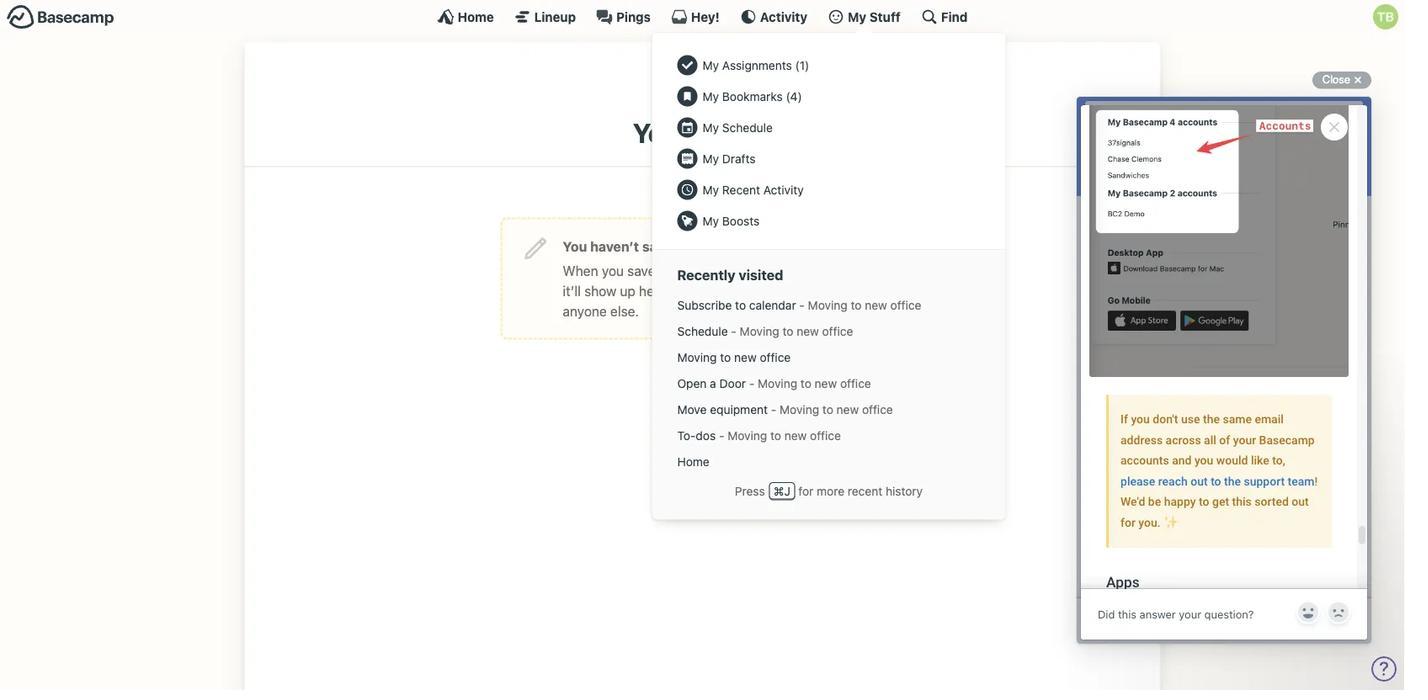 Task type: describe. For each thing, give the bounding box(es) containing it.
my recent activity
[[703, 183, 804, 197]]

moving down calendar
[[740, 324, 780, 338]]

here.
[[639, 283, 670, 299]]

subscribe to calendar - moving to new office
[[678, 298, 922, 312]]

to up door on the bottom right of page
[[720, 351, 731, 364]]

0 vertical spatial your
[[633, 117, 690, 149]]

schedule inside my stuff element
[[723, 120, 773, 134]]

save
[[628, 263, 656, 279]]

recently visited
[[678, 267, 784, 284]]

door
[[720, 377, 746, 391]]

home inside recently visited pages element
[[678, 455, 710, 469]]

lineup
[[535, 9, 576, 24]]

hey! button
[[671, 8, 720, 25]]

my bookmarks (4)
[[703, 89, 803, 103]]

message
[[670, 263, 725, 279]]

open a door - moving to new office
[[678, 377, 872, 391]]

else.
[[611, 303, 639, 319]]

when
[[563, 263, 599, 279]]

moving to new office
[[678, 351, 791, 364]]

- right dos
[[719, 429, 725, 443]]

my recent activity link
[[669, 174, 989, 206]]

switch accounts image
[[7, 4, 115, 30]]

1 horizontal spatial tim burton image
[[1374, 4, 1399, 29]]

my stuff
[[848, 9, 901, 24]]

to down recently visited
[[735, 298, 746, 312]]

visited
[[739, 267, 784, 284]]

or
[[728, 263, 741, 279]]

your inside you haven't saved any drafts yet when you save a message or document as a draft, it'll show up here. your drafts aren't visible to anyone else.
[[674, 283, 701, 299]]

stuff
[[870, 9, 901, 24]]

my boosts link
[[669, 206, 989, 237]]

visible
[[783, 283, 822, 299]]

moving up open
[[678, 351, 717, 364]]

moving down open a door - moving to new office
[[780, 403, 820, 417]]

- up moving to new office
[[731, 324, 737, 338]]

move
[[678, 403, 707, 417]]

my stuff element
[[669, 50, 989, 237]]

haven't
[[591, 238, 639, 254]]

activity link
[[740, 8, 808, 25]]

calendar
[[750, 298, 797, 312]]

more
[[817, 484, 845, 498]]

pings
[[617, 9, 651, 24]]

press
[[735, 484, 765, 498]]

hey!
[[691, 9, 720, 24]]

draft,
[[838, 263, 871, 279]]

moving down equipment
[[728, 429, 768, 443]]

a inside "element"
[[710, 377, 717, 391]]

my drafts
[[703, 152, 756, 166]]

open
[[678, 377, 707, 391]]

to-
[[678, 429, 696, 443]]

my schedule link
[[669, 112, 989, 143]]

document
[[744, 263, 806, 279]]

main element
[[0, 0, 1406, 520]]

lineup link
[[514, 8, 576, 25]]

recent
[[723, 183, 761, 197]]

any
[[684, 238, 708, 254]]

for
[[799, 484, 814, 498]]

up
[[620, 283, 636, 299]]

pings button
[[596, 8, 651, 25]]

my for my assignments (1)
[[703, 58, 719, 72]]

moving up move equipment - moving to new office
[[758, 377, 798, 391]]

activity inside activity link
[[760, 9, 808, 24]]

you
[[602, 263, 624, 279]]

moving to new office link
[[669, 345, 989, 371]]

schedule inside recently visited pages element
[[678, 324, 728, 338]]

as
[[810, 263, 824, 279]]

aren't
[[744, 283, 780, 299]]

- right calendar
[[800, 298, 805, 312]]

moving down 'as'
[[808, 298, 848, 312]]

find button
[[921, 8, 968, 25]]

my for my stuff
[[848, 9, 867, 24]]

my for my boosts
[[703, 214, 719, 228]]

you
[[563, 238, 587, 254]]



Task type: locate. For each thing, give the bounding box(es) containing it.
to down moving to new office link
[[823, 403, 834, 417]]

assignments
[[723, 58, 792, 72]]

schedule down my bookmarks (4) on the top of the page
[[723, 120, 773, 134]]

0 horizontal spatial a
[[659, 263, 666, 279]]

0 horizontal spatial tim burton image
[[676, 59, 730, 113]]

drafts inside my stuff element
[[723, 152, 756, 166]]

0 vertical spatial activity
[[760, 9, 808, 24]]

1 horizontal spatial home
[[678, 455, 710, 469]]

my up your drafts on the top of the page
[[703, 89, 719, 103]]

my for my bookmarks (4)
[[703, 89, 719, 103]]

1 vertical spatial home link
[[669, 449, 989, 475]]

⌘ j for more recent history
[[774, 484, 923, 498]]

recently
[[678, 267, 736, 284]]

drafts
[[695, 117, 772, 149], [723, 152, 756, 166]]

to down subscribe to calendar - moving to new office
[[783, 324, 794, 338]]

to
[[825, 283, 837, 299], [735, 298, 746, 312], [851, 298, 862, 312], [783, 324, 794, 338], [720, 351, 731, 364], [801, 377, 812, 391], [823, 403, 834, 417], [771, 429, 782, 443]]

history
[[886, 484, 923, 498]]

home link up more
[[669, 449, 989, 475]]

0 vertical spatial home link
[[438, 8, 494, 25]]

1 horizontal spatial home link
[[669, 449, 989, 475]]

a left door on the bottom right of page
[[710, 377, 717, 391]]

moving
[[808, 298, 848, 312], [740, 324, 780, 338], [678, 351, 717, 364], [758, 377, 798, 391], [780, 403, 820, 417], [728, 429, 768, 443]]

home link
[[438, 8, 494, 25], [669, 449, 989, 475]]

drafts for my drafts
[[723, 152, 756, 166]]

to down draft,
[[851, 298, 862, 312]]

my
[[848, 9, 867, 24], [703, 58, 719, 72], [703, 89, 719, 103], [703, 120, 719, 134], [703, 152, 719, 166], [703, 183, 719, 197], [703, 214, 719, 228]]

0 horizontal spatial home link
[[438, 8, 494, 25]]

subscribe
[[678, 298, 732, 312]]

your
[[633, 117, 690, 149], [674, 283, 701, 299]]

to up move equipment - moving to new office
[[801, 377, 812, 391]]

1 vertical spatial tim burton image
[[676, 59, 730, 113]]

my up my drafts
[[703, 120, 719, 134]]

1 vertical spatial your
[[674, 283, 701, 299]]

cross small image
[[1349, 70, 1369, 90]]

find
[[942, 9, 968, 24]]

0 vertical spatial schedule
[[723, 120, 773, 134]]

1 vertical spatial activity
[[764, 183, 804, 197]]

my assignments (1)
[[703, 58, 810, 72]]

drafts down or
[[705, 283, 741, 299]]

my for my recent activity
[[703, 183, 719, 197]]

(4)
[[786, 89, 803, 103]]

0 vertical spatial drafts
[[711, 238, 751, 254]]

0 horizontal spatial home
[[458, 9, 494, 24]]

1 vertical spatial home
[[678, 455, 710, 469]]

- right door on the bottom right of page
[[749, 377, 755, 391]]

my inside popup button
[[848, 9, 867, 24]]

activity
[[760, 9, 808, 24], [764, 183, 804, 197]]

home
[[458, 9, 494, 24], [678, 455, 710, 469]]

home left lineup link at the left
[[458, 9, 494, 24]]

saved
[[643, 238, 681, 254]]

close button
[[1313, 70, 1372, 90]]

0 vertical spatial tim burton image
[[1374, 4, 1399, 29]]

tim burton image
[[1374, 4, 1399, 29], [676, 59, 730, 113]]

recently visited pages element
[[669, 292, 989, 475]]

2 horizontal spatial a
[[827, 263, 834, 279]]

office
[[891, 298, 922, 312], [823, 324, 854, 338], [760, 351, 791, 364], [841, 377, 872, 391], [863, 403, 894, 417], [810, 429, 841, 443]]

j
[[785, 484, 791, 498]]

a right 'as'
[[827, 263, 834, 279]]

drafts up my drafts
[[695, 117, 772, 149]]

activity inside my recent activity link
[[764, 183, 804, 197]]

boosts
[[723, 214, 760, 228]]

yet
[[754, 238, 774, 254]]

dos
[[696, 429, 716, 443]]

show
[[585, 283, 617, 299]]

activity up (1)
[[760, 9, 808, 24]]

recent
[[848, 484, 883, 498]]

home down to-
[[678, 455, 710, 469]]

drafts for your drafts
[[695, 117, 772, 149]]

1 vertical spatial schedule
[[678, 324, 728, 338]]

home link left lineup link at the left
[[438, 8, 494, 25]]

a
[[659, 263, 666, 279], [827, 263, 834, 279], [710, 377, 717, 391]]

new
[[865, 298, 888, 312], [797, 324, 819, 338], [735, 351, 757, 364], [815, 377, 837, 391], [837, 403, 859, 417], [785, 429, 807, 443]]

my schedule
[[703, 120, 773, 134]]

my stuff button
[[828, 8, 901, 25]]

my left stuff
[[848, 9, 867, 24]]

anyone
[[563, 303, 607, 319]]

move equipment - moving to new office
[[678, 403, 894, 417]]

drafts down my schedule
[[723, 152, 756, 166]]

my boosts
[[703, 214, 760, 228]]

your left my schedule
[[633, 117, 690, 149]]

my left "recent"
[[703, 183, 719, 197]]

my for my drafts
[[703, 152, 719, 166]]

it'll
[[563, 283, 581, 299]]

bookmarks
[[723, 89, 783, 103]]

cross small image
[[1349, 70, 1369, 90]]

a right save
[[659, 263, 666, 279]]

to inside you haven't saved any drafts yet when you save a message or document as a draft, it'll show up here. your drafts aren't visible to anyone else.
[[825, 283, 837, 299]]

close
[[1323, 73, 1351, 86]]

1 vertical spatial drafts
[[705, 283, 741, 299]]

you haven't saved any drafts yet when you save a message or document as a draft, it'll show up here. your drafts aren't visible to anyone else.
[[563, 238, 871, 319]]

(1)
[[796, 58, 810, 72]]

drafts
[[711, 238, 751, 254], [705, 283, 741, 299]]

schedule
[[723, 120, 773, 134], [678, 324, 728, 338]]

activity right "recent"
[[764, 183, 804, 197]]

my up 'any'
[[703, 214, 719, 228]]

my down your drafts on the top of the page
[[703, 152, 719, 166]]

to-dos - moving to new office
[[678, 429, 841, 443]]

to down move equipment - moving to new office
[[771, 429, 782, 443]]

1 vertical spatial drafts
[[723, 152, 756, 166]]

- down open a door - moving to new office
[[771, 403, 777, 417]]

1 horizontal spatial a
[[710, 377, 717, 391]]

schedule - moving to new office
[[678, 324, 854, 338]]

my for my schedule
[[703, 120, 719, 134]]

my left assignments
[[703, 58, 719, 72]]

to right the visible
[[825, 283, 837, 299]]

your drafts
[[633, 117, 772, 149]]

schedule down subscribe on the top
[[678, 324, 728, 338]]

0 vertical spatial drafts
[[695, 117, 772, 149]]

my drafts link
[[669, 143, 989, 174]]

⌘
[[774, 484, 785, 498]]

-
[[800, 298, 805, 312], [731, 324, 737, 338], [749, 377, 755, 391], [771, 403, 777, 417], [719, 429, 725, 443]]

equipment
[[710, 403, 768, 417]]

your down message
[[674, 283, 701, 299]]

0 vertical spatial home
[[458, 9, 494, 24]]

drafts up or
[[711, 238, 751, 254]]



Task type: vqa. For each thing, say whether or not it's contained in the screenshot.
bottommost SCHEDULE
yes



